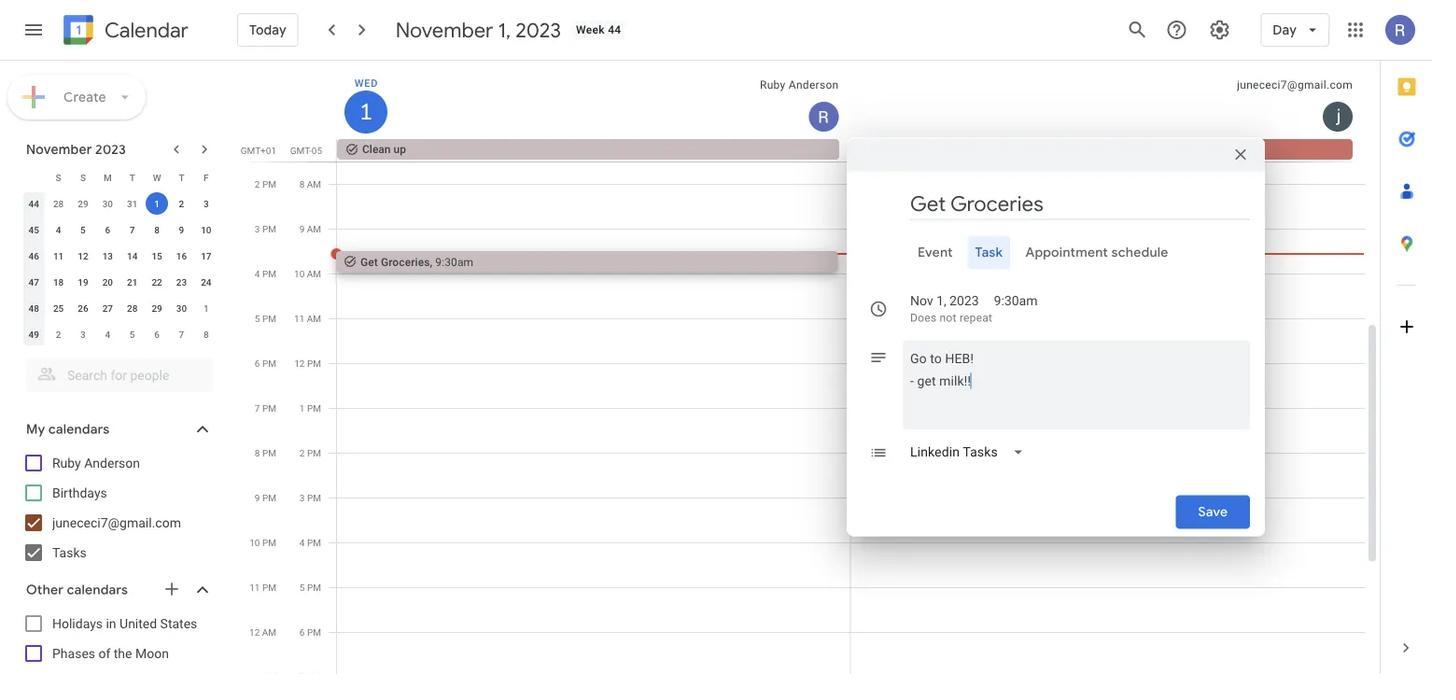 Task type: vqa. For each thing, say whether or not it's contained in the screenshot.
AM related to 11 AM
yes



Task type: describe. For each thing, give the bounding box(es) containing it.
7 for 7 pm
[[255, 403, 260, 414]]

united
[[120, 616, 157, 631]]

(no title)
[[859, 143, 903, 156]]

w
[[153, 172, 161, 183]]

event button
[[911, 236, 961, 269]]

4 right 45
[[56, 224, 61, 235]]

am for 11 am
[[307, 313, 321, 324]]

not
[[940, 311, 957, 325]]

december 3 element
[[72, 323, 94, 346]]

14 element
[[121, 245, 144, 267]]

nov
[[911, 293, 934, 309]]

pm down gmt+01
[[262, 178, 276, 190]]

task
[[976, 244, 1003, 261]]

15 element
[[146, 245, 168, 267]]

6 left december 7 element
[[154, 329, 160, 340]]

appointment
[[1026, 244, 1109, 261]]

am for 8 am
[[307, 178, 321, 190]]

row containing 49
[[21, 321, 219, 347]]

15
[[152, 250, 162, 262]]

holidays
[[52, 616, 103, 631]]

gmt-
[[290, 145, 312, 156]]

Add description text field
[[903, 348, 1251, 415]]

1, for nov
[[937, 293, 947, 309]]

11 pm
[[250, 582, 276, 593]]

22 element
[[146, 271, 168, 293]]

december 5 element
[[121, 323, 144, 346]]

ruby anderson inside my calendars list
[[52, 455, 140, 471]]

the
[[114, 646, 132, 661]]

11 element
[[47, 245, 70, 267]]

20 element
[[96, 271, 119, 293]]

9 for 9
[[179, 224, 184, 235]]

19
[[78, 276, 88, 288]]

29 for 29 element
[[152, 303, 162, 314]]

october 29 element
[[72, 192, 94, 215]]

pm right 12 am in the bottom left of the page
[[307, 627, 321, 638]]

9 for 9 pm
[[255, 492, 260, 503]]

5 right the 11 pm
[[300, 582, 305, 593]]

other
[[26, 582, 64, 599]]

Add title text field
[[911, 190, 1251, 218]]

tasks
[[52, 545, 87, 560]]

get groceries , 9:30am
[[361, 255, 474, 269]]

anderson inside my calendars list
[[84, 455, 140, 471]]

23 element
[[170, 271, 193, 293]]

8 for 8 am
[[299, 178, 305, 190]]

1 horizontal spatial 44
[[608, 23, 621, 36]]

28 for 28 element in the left of the page
[[127, 303, 138, 314]]

repeat
[[960, 311, 993, 325]]

pm left 1 pm
[[262, 403, 276, 414]]

0 vertical spatial 2 pm
[[255, 178, 276, 190]]

49
[[28, 329, 39, 340]]

create button
[[7, 75, 146, 120]]

my calendars list
[[4, 448, 232, 568]]

my
[[26, 421, 45, 438]]

december 7 element
[[170, 323, 193, 346]]

calendar element
[[60, 11, 189, 52]]

am for 12 am
[[262, 627, 276, 638]]

gmt+01
[[241, 145, 276, 156]]

6 down october 30 element at top
[[105, 224, 110, 235]]

0 vertical spatial 6 pm
[[255, 358, 276, 369]]

20
[[102, 276, 113, 288]]

10 pm
[[250, 537, 276, 548]]

05
[[312, 145, 322, 156]]

0 horizontal spatial 5 pm
[[255, 313, 276, 324]]

24
[[201, 276, 212, 288]]

12 for 12 am
[[249, 627, 260, 638]]

pm right the 11 pm
[[307, 582, 321, 593]]

0 horizontal spatial 4 pm
[[255, 268, 276, 279]]

pm up 1 pm
[[307, 358, 321, 369]]

45
[[28, 224, 39, 235]]

task button
[[968, 236, 1011, 269]]

(no
[[859, 143, 877, 156]]

clean
[[362, 143, 391, 156]]

21
[[127, 276, 138, 288]]

november 2023
[[26, 141, 126, 158]]

row containing s
[[21, 164, 219, 191]]

24 element
[[195, 271, 217, 293]]

today
[[249, 21, 286, 38]]

10 for 10 am
[[294, 268, 305, 279]]

am for 9 am
[[307, 223, 321, 234]]

schedule
[[1112, 244, 1169, 261]]

4 inside december 4 element
[[105, 329, 110, 340]]

9:30am inside 1 grid
[[436, 255, 474, 269]]

27
[[102, 303, 113, 314]]

row containing 46
[[21, 243, 219, 269]]

9 am
[[299, 223, 321, 234]]

in
[[106, 616, 116, 631]]

1 horizontal spatial tab list
[[1381, 61, 1433, 622]]

48
[[28, 303, 39, 314]]

am for 10 am
[[307, 268, 321, 279]]

pm left 11 am
[[262, 313, 276, 324]]

(no title) button
[[851, 139, 1353, 160]]

5 down october 29 element
[[80, 224, 86, 235]]

november for november 2023
[[26, 141, 92, 158]]

12 pm
[[294, 358, 321, 369]]

2 down gmt+01
[[255, 178, 260, 190]]

23
[[176, 276, 187, 288]]

5 left 11 am
[[255, 313, 260, 324]]

9 pm
[[255, 492, 276, 503]]

phases
[[52, 646, 95, 661]]

day button
[[1261, 7, 1330, 52]]

ruby anderson inside 1 column header
[[760, 78, 839, 92]]

4 left the 10 am
[[255, 268, 260, 279]]

17
[[201, 250, 212, 262]]

pm up 9 pm
[[262, 447, 276, 459]]

nov 1, 2023
[[911, 293, 979, 309]]

11 for 11
[[53, 250, 64, 262]]

wed 1
[[355, 77, 378, 127]]

16
[[176, 250, 187, 262]]

states
[[160, 616, 197, 631]]

november 1, 2023
[[396, 17, 561, 43]]

8 for december 8 'element'
[[204, 329, 209, 340]]

47
[[28, 276, 39, 288]]

1 vertical spatial 9:30am
[[994, 293, 1038, 309]]

december 6 element
[[146, 323, 168, 346]]

3 down f
[[204, 198, 209, 209]]

25
[[53, 303, 64, 314]]

event
[[918, 244, 953, 261]]

tab list containing event
[[862, 236, 1251, 269]]

m
[[104, 172, 112, 183]]

10 element
[[195, 219, 217, 241]]

ruby inside my calendars list
[[52, 455, 81, 471]]

,
[[430, 255, 433, 269]]

row group inside the november 2023 grid
[[21, 191, 219, 347]]

0 horizontal spatial 7
[[130, 224, 135, 235]]

holidays in united states
[[52, 616, 197, 631]]

11 for 11 pm
[[250, 582, 260, 593]]

get
[[361, 255, 378, 269]]

8 for 8 pm
[[255, 447, 260, 459]]

16 element
[[170, 245, 193, 267]]

11 for 11 am
[[294, 313, 305, 324]]

other calendars button
[[4, 575, 232, 605]]

4 right 10 pm
[[300, 537, 305, 548]]

13 element
[[96, 245, 119, 267]]

appointment schedule button
[[1018, 236, 1176, 269]]

12 for 12
[[78, 250, 88, 262]]

6 up 7 pm
[[255, 358, 260, 369]]

my calendars
[[26, 421, 110, 438]]

11 am
[[294, 313, 321, 324]]

appointment schedule
[[1026, 244, 1169, 261]]

7 pm
[[255, 403, 276, 414]]

28 for october 28 element
[[53, 198, 64, 209]]

29 for october 29 element
[[78, 198, 88, 209]]

1 cell
[[145, 191, 169, 217]]

november for november 1, 2023
[[396, 17, 493, 43]]

27 element
[[96, 297, 119, 319]]

row containing 45
[[21, 217, 219, 243]]

10 for 10
[[201, 224, 212, 235]]

1 vertical spatial 5 pm
[[300, 582, 321, 593]]

25 element
[[47, 297, 70, 319]]

december 2 element
[[47, 323, 70, 346]]

10 for 10 pm
[[250, 537, 260, 548]]



Task type: locate. For each thing, give the bounding box(es) containing it.
1 pm
[[300, 403, 321, 414]]

2 left december 3 element
[[56, 329, 61, 340]]

1 horizontal spatial 2 pm
[[300, 447, 321, 459]]

8 pm
[[255, 447, 276, 459]]

18 element
[[47, 271, 70, 293]]

2 vertical spatial 12
[[249, 627, 260, 638]]

4
[[56, 224, 61, 235], [255, 268, 260, 279], [105, 329, 110, 340], [300, 537, 305, 548]]

28 right 27 element at the top of the page
[[127, 303, 138, 314]]

30 for 30 element on the top of the page
[[176, 303, 187, 314]]

1 horizontal spatial ruby
[[760, 78, 786, 92]]

week 44
[[576, 23, 621, 36]]

1
[[359, 97, 371, 127], [154, 198, 160, 209], [204, 303, 209, 314], [300, 403, 305, 414]]

row inside 1 grid
[[329, 139, 1380, 162]]

other calendars
[[26, 582, 128, 599]]

9:30am right ,
[[436, 255, 474, 269]]

gmt-05
[[290, 145, 322, 156]]

30 inside october 30 element
[[102, 198, 113, 209]]

tab list
[[1381, 61, 1433, 622], [862, 236, 1251, 269]]

1 vertical spatial 28
[[127, 303, 138, 314]]

pm down 8 pm
[[262, 492, 276, 503]]

1 s from the left
[[56, 172, 61, 183]]

8 up 9 pm
[[255, 447, 260, 459]]

1 horizontal spatial 9
[[255, 492, 260, 503]]

pm left 9 am
[[262, 223, 276, 234]]

0 horizontal spatial 6 pm
[[255, 358, 276, 369]]

am down 05
[[307, 178, 321, 190]]

0 horizontal spatial t
[[129, 172, 135, 183]]

s up october 28 element
[[56, 172, 61, 183]]

8 down gmt- at the left top
[[299, 178, 305, 190]]

30 for october 30 element at top
[[102, 198, 113, 209]]

6 right 12 am in the bottom left of the page
[[300, 627, 305, 638]]

28 left october 29 element
[[53, 198, 64, 209]]

10 up 17
[[201, 224, 212, 235]]

28 element
[[121, 297, 144, 319]]

12
[[78, 250, 88, 262], [294, 358, 305, 369], [249, 627, 260, 638]]

1 right 30 element on the top of the page
[[204, 303, 209, 314]]

1 vertical spatial 12
[[294, 358, 305, 369]]

settings menu image
[[1209, 19, 1231, 41]]

21 element
[[121, 271, 144, 293]]

1 horizontal spatial november
[[396, 17, 493, 43]]

1 grid
[[239, 61, 1380, 674]]

calendars inside other calendars dropdown button
[[67, 582, 128, 599]]

9 left the 10 element
[[179, 224, 184, 235]]

t right w
[[179, 172, 184, 183]]

december 8 element
[[195, 323, 217, 346]]

0 horizontal spatial ruby anderson
[[52, 455, 140, 471]]

november
[[396, 17, 493, 43], [26, 141, 92, 158]]

my calendars button
[[4, 415, 232, 445]]

0 horizontal spatial 1,
[[498, 17, 511, 43]]

11 down the 10 am
[[294, 313, 305, 324]]

44 right week
[[608, 23, 621, 36]]

0 horizontal spatial 30
[[102, 198, 113, 209]]

0 vertical spatial anderson
[[789, 78, 839, 92]]

1 horizontal spatial 30
[[176, 303, 187, 314]]

row group
[[21, 191, 219, 347]]

junececi7@gmail.com down birthdays
[[52, 515, 181, 530]]

1 horizontal spatial 2023
[[516, 17, 561, 43]]

0 horizontal spatial november
[[26, 141, 92, 158]]

day
[[1273, 21, 1297, 38]]

0 horizontal spatial 29
[[78, 198, 88, 209]]

1 horizontal spatial ruby anderson
[[760, 78, 839, 92]]

2023 up repeat
[[950, 293, 979, 309]]

1 horizontal spatial 5 pm
[[300, 582, 321, 593]]

1 right the october 31 "element" on the top left of the page
[[154, 198, 160, 209]]

0 vertical spatial 44
[[608, 23, 621, 36]]

pm
[[262, 178, 276, 190], [262, 223, 276, 234], [262, 268, 276, 279], [262, 313, 276, 324], [262, 358, 276, 369], [307, 358, 321, 369], [262, 403, 276, 414], [307, 403, 321, 414], [262, 447, 276, 459], [307, 447, 321, 459], [262, 492, 276, 503], [307, 492, 321, 503], [262, 537, 276, 548], [307, 537, 321, 548], [262, 582, 276, 593], [307, 582, 321, 593], [307, 627, 321, 638]]

does
[[911, 311, 937, 325]]

1 vertical spatial 44
[[28, 198, 39, 209]]

october 28 element
[[47, 192, 70, 215]]

22
[[152, 276, 162, 288]]

1 for 1, today 'element'
[[154, 198, 160, 209]]

1 horizontal spatial 7
[[179, 329, 184, 340]]

3
[[204, 198, 209, 209], [255, 223, 260, 234], [80, 329, 86, 340], [300, 492, 305, 503]]

does not repeat
[[911, 311, 993, 325]]

ruby
[[760, 78, 786, 92], [52, 455, 81, 471]]

2
[[255, 178, 260, 190], [179, 198, 184, 209], [56, 329, 61, 340], [300, 447, 305, 459]]

1 horizontal spatial 10
[[250, 537, 260, 548]]

0 horizontal spatial 11
[[53, 250, 64, 262]]

calendars for other calendars
[[67, 582, 128, 599]]

29
[[78, 198, 88, 209], [152, 303, 162, 314]]

17 element
[[195, 245, 217, 267]]

2 horizontal spatial 10
[[294, 268, 305, 279]]

0 vertical spatial 30
[[102, 198, 113, 209]]

december 1 element
[[195, 297, 217, 319]]

1 for december 1 element
[[204, 303, 209, 314]]

5
[[80, 224, 86, 235], [255, 313, 260, 324], [130, 329, 135, 340], [300, 582, 305, 593]]

0 vertical spatial 11
[[53, 250, 64, 262]]

1 vertical spatial ruby anderson
[[52, 455, 140, 471]]

row containing 48
[[21, 295, 219, 321]]

19 element
[[72, 271, 94, 293]]

1 for 1 pm
[[300, 403, 305, 414]]

birthdays
[[52, 485, 107, 501]]

f
[[204, 172, 209, 183]]

9:30am down task
[[994, 293, 1038, 309]]

october 31 element
[[121, 192, 144, 215]]

2 vertical spatial 10
[[250, 537, 260, 548]]

0 horizontal spatial ruby
[[52, 455, 81, 471]]

3 pm left 9 am
[[255, 223, 276, 234]]

am down the 11 pm
[[262, 627, 276, 638]]

row containing clean up
[[329, 139, 1380, 162]]

2 vertical spatial 11
[[250, 582, 260, 593]]

6
[[105, 224, 110, 235], [154, 329, 160, 340], [255, 358, 260, 369], [300, 627, 305, 638]]

calendars right my
[[48, 421, 110, 438]]

0 vertical spatial 7
[[130, 224, 135, 235]]

3 right december 2 element
[[80, 329, 86, 340]]

10 up the 11 pm
[[250, 537, 260, 548]]

junececi7@gmail.com down day popup button in the top of the page
[[1238, 78, 1353, 92]]

9 up 10 pm
[[255, 492, 260, 503]]

calendar
[[105, 17, 189, 43]]

row
[[329, 139, 1380, 162], [21, 164, 219, 191], [21, 191, 219, 217], [21, 217, 219, 243], [21, 243, 219, 269], [21, 269, 219, 295], [21, 295, 219, 321], [21, 321, 219, 347]]

am down 8 am
[[307, 223, 321, 234]]

7
[[130, 224, 135, 235], [179, 329, 184, 340], [255, 403, 260, 414]]

1 vertical spatial 6 pm
[[300, 627, 321, 638]]

4 pm right 10 pm
[[300, 537, 321, 548]]

pm down 10 pm
[[262, 582, 276, 593]]

29 right october 28 element
[[78, 198, 88, 209]]

add other calendars image
[[163, 580, 181, 599]]

1 column header
[[337, 61, 851, 139]]

12 right 11 element
[[78, 250, 88, 262]]

0 vertical spatial 28
[[53, 198, 64, 209]]

calendars
[[48, 421, 110, 438], [67, 582, 128, 599]]

calendars inside the my calendars dropdown button
[[48, 421, 110, 438]]

1 horizontal spatial 9:30am
[[994, 293, 1038, 309]]

12 am
[[249, 627, 276, 638]]

0 vertical spatial junececi7@gmail.com
[[1238, 78, 1353, 92]]

9 up the 10 am
[[299, 223, 305, 234]]

2 horizontal spatial 12
[[294, 358, 305, 369]]

8 inside 'element'
[[204, 329, 209, 340]]

s left m
[[80, 172, 86, 183]]

groceries
[[381, 255, 430, 269]]

wednesday, november 1, today element
[[345, 91, 388, 134]]

1, today element
[[146, 192, 168, 215]]

row containing 47
[[21, 269, 219, 295]]

1 vertical spatial 10
[[294, 268, 305, 279]]

11 right 46
[[53, 250, 64, 262]]

week
[[576, 23, 605, 36]]

Search for people text field
[[37, 359, 202, 392]]

0 vertical spatial 4 pm
[[255, 268, 276, 279]]

other calendars list
[[4, 609, 232, 669]]

5 inside december 5 element
[[130, 329, 135, 340]]

1 down wed
[[359, 97, 371, 127]]

2 t from the left
[[179, 172, 184, 183]]

18
[[53, 276, 64, 288]]

1, for november
[[498, 17, 511, 43]]

0 vertical spatial ruby
[[760, 78, 786, 92]]

1 horizontal spatial 6 pm
[[300, 627, 321, 638]]

8 up 15 element
[[154, 224, 160, 235]]

0 vertical spatial november
[[396, 17, 493, 43]]

0 vertical spatial 2023
[[516, 17, 561, 43]]

9 for 9 am
[[299, 223, 305, 234]]

0 vertical spatial calendars
[[48, 421, 110, 438]]

1 vertical spatial 29
[[152, 303, 162, 314]]

0 vertical spatial 29
[[78, 198, 88, 209]]

1 vertical spatial 2 pm
[[300, 447, 321, 459]]

1,
[[498, 17, 511, 43], [937, 293, 947, 309]]

main drawer image
[[22, 19, 45, 41]]

2023
[[516, 17, 561, 43], [95, 141, 126, 158], [950, 293, 979, 309]]

2 pm
[[255, 178, 276, 190], [300, 447, 321, 459]]

row containing 44
[[21, 191, 219, 217]]

1 vertical spatial 4 pm
[[300, 537, 321, 548]]

None search field
[[0, 351, 232, 392]]

t right m
[[129, 172, 135, 183]]

1 vertical spatial anderson
[[84, 455, 140, 471]]

am up 12 pm
[[307, 313, 321, 324]]

1 vertical spatial 3 pm
[[300, 492, 321, 503]]

am down 9 am
[[307, 268, 321, 279]]

1 inside wed 1
[[359, 97, 371, 127]]

2 vertical spatial 7
[[255, 403, 260, 414]]

44 left october 28 element
[[28, 198, 39, 209]]

12 down the 11 pm
[[249, 627, 260, 638]]

3 right 9 pm
[[300, 492, 305, 503]]

0 horizontal spatial 10
[[201, 224, 212, 235]]

1 horizontal spatial anderson
[[789, 78, 839, 92]]

2 horizontal spatial 2023
[[950, 293, 979, 309]]

1 horizontal spatial 29
[[152, 303, 162, 314]]

10 inside row
[[201, 224, 212, 235]]

1 vertical spatial 2023
[[95, 141, 126, 158]]

0 vertical spatial ruby anderson
[[760, 78, 839, 92]]

0 horizontal spatial 9:30am
[[436, 255, 474, 269]]

1 horizontal spatial 12
[[249, 627, 260, 638]]

today button
[[237, 7, 299, 52]]

1 right 7 pm
[[300, 403, 305, 414]]

44 inside row
[[28, 198, 39, 209]]

2023 left week
[[516, 17, 561, 43]]

8
[[299, 178, 305, 190], [154, 224, 160, 235], [204, 329, 209, 340], [255, 447, 260, 459]]

5 pm
[[255, 313, 276, 324], [300, 582, 321, 593]]

5 pm right the 11 pm
[[300, 582, 321, 593]]

2 vertical spatial 2023
[[950, 293, 979, 309]]

1 horizontal spatial 28
[[127, 303, 138, 314]]

0 vertical spatial 1,
[[498, 17, 511, 43]]

1 vertical spatial november
[[26, 141, 92, 158]]

30 inside 30 element
[[176, 303, 187, 314]]

clean up
[[362, 143, 406, 156]]

october 30 element
[[96, 192, 119, 215]]

2 pm down gmt+01
[[255, 178, 276, 190]]

junececi7@gmail.com inside my calendars list
[[52, 515, 181, 530]]

7 inside 1 grid
[[255, 403, 260, 414]]

row group containing 44
[[21, 191, 219, 347]]

10 up 11 am
[[294, 268, 305, 279]]

31
[[127, 198, 138, 209]]

9
[[299, 223, 305, 234], [179, 224, 184, 235], [255, 492, 260, 503]]

0 vertical spatial 9:30am
[[436, 255, 474, 269]]

1 horizontal spatial 11
[[250, 582, 260, 593]]

2023 for nov 1, 2023
[[950, 293, 979, 309]]

1 vertical spatial 7
[[179, 329, 184, 340]]

7 up 14 element
[[130, 224, 135, 235]]

29 element
[[146, 297, 168, 319]]

phases of the moon
[[52, 646, 169, 661]]

title)
[[880, 143, 903, 156]]

anderson
[[789, 78, 839, 92], [84, 455, 140, 471]]

10 am
[[294, 268, 321, 279]]

6 pm left 12 pm
[[255, 358, 276, 369]]

11
[[53, 250, 64, 262], [294, 313, 305, 324], [250, 582, 260, 593]]

0 vertical spatial 10
[[201, 224, 212, 235]]

0 horizontal spatial 12
[[78, 250, 88, 262]]

anderson inside 1 column header
[[789, 78, 839, 92]]

1 horizontal spatial t
[[179, 172, 184, 183]]

1 vertical spatial calendars
[[67, 582, 128, 599]]

1 t from the left
[[129, 172, 135, 183]]

pm right 10 pm
[[307, 537, 321, 548]]

pm left the 10 am
[[262, 268, 276, 279]]

10
[[201, 224, 212, 235], [294, 268, 305, 279], [250, 537, 260, 548]]

1 vertical spatial 1,
[[937, 293, 947, 309]]

0 horizontal spatial 44
[[28, 198, 39, 209]]

1 horizontal spatial s
[[80, 172, 86, 183]]

create
[[64, 89, 106, 106]]

46
[[28, 250, 39, 262]]

12 for 12 pm
[[294, 358, 305, 369]]

6 pm
[[255, 358, 276, 369], [300, 627, 321, 638]]

junececi7@gmail.com
[[1238, 78, 1353, 92], [52, 515, 181, 530]]

0 horizontal spatial tab list
[[862, 236, 1251, 269]]

28
[[53, 198, 64, 209], [127, 303, 138, 314]]

11 up 12 am in the bottom left of the page
[[250, 582, 260, 593]]

1 horizontal spatial 4 pm
[[300, 537, 321, 548]]

2 horizontal spatial 11
[[294, 313, 305, 324]]

1 horizontal spatial junececi7@gmail.com
[[1238, 78, 1353, 92]]

5 right december 4 element at the left of the page
[[130, 329, 135, 340]]

12 down 11 am
[[294, 358, 305, 369]]

up
[[394, 143, 406, 156]]

moon
[[135, 646, 169, 661]]

ruby inside 1 column header
[[760, 78, 786, 92]]

7 up 8 pm
[[255, 403, 260, 414]]

clean up button
[[337, 139, 840, 160]]

30 right 29 element
[[176, 303, 187, 314]]

9 inside the november 2023 grid
[[179, 224, 184, 235]]

pm left 12 pm
[[262, 358, 276, 369]]

2023 for november 1, 2023
[[516, 17, 561, 43]]

12 element
[[72, 245, 94, 267]]

12 inside row
[[78, 250, 88, 262]]

0 horizontal spatial 9
[[179, 224, 184, 235]]

0 horizontal spatial anderson
[[84, 455, 140, 471]]

0 vertical spatial 3 pm
[[255, 223, 276, 234]]

14
[[127, 250, 138, 262]]

30
[[102, 198, 113, 209], [176, 303, 187, 314]]

0 horizontal spatial 28
[[53, 198, 64, 209]]

None field
[[903, 436, 1039, 469]]

pm down 9 pm
[[262, 537, 276, 548]]

7 for december 7 element
[[179, 329, 184, 340]]

3 right the 10 element
[[255, 223, 260, 234]]

2 pm down 1 pm
[[300, 447, 321, 459]]

26 element
[[72, 297, 94, 319]]

1, up not
[[937, 293, 947, 309]]

1 horizontal spatial 1,
[[937, 293, 947, 309]]

2023 up m
[[95, 141, 126, 158]]

junececi7@gmail.com inside 1 grid
[[1238, 78, 1353, 92]]

pm down 12 pm
[[307, 403, 321, 414]]

4 pm left the 10 am
[[255, 268, 276, 279]]

3 pm right 9 pm
[[300, 492, 321, 503]]

4 left december 5 element
[[105, 329, 110, 340]]

8 am
[[299, 178, 321, 190]]

1 horizontal spatial 3 pm
[[300, 492, 321, 503]]

wed
[[355, 77, 378, 89]]

1 vertical spatial ruby
[[52, 455, 81, 471]]

pm right 9 pm
[[307, 492, 321, 503]]

december 4 element
[[96, 323, 119, 346]]

7 left december 8 'element'
[[179, 329, 184, 340]]

0 vertical spatial 5 pm
[[255, 313, 276, 324]]

11 inside 11 element
[[53, 250, 64, 262]]

of
[[99, 646, 111, 661]]

calendars for my calendars
[[48, 421, 110, 438]]

november 2023 grid
[[18, 164, 219, 347]]

29 right 28 element in the left of the page
[[152, 303, 162, 314]]

13
[[102, 250, 113, 262]]

30 right october 29 element
[[102, 198, 113, 209]]

2 s from the left
[[80, 172, 86, 183]]

0 horizontal spatial 2 pm
[[255, 178, 276, 190]]

1 inside 'element'
[[154, 198, 160, 209]]

0 horizontal spatial s
[[56, 172, 61, 183]]

5 pm left 11 am
[[255, 313, 276, 324]]

6 pm right 12 am in the bottom left of the page
[[300, 627, 321, 638]]

2 right 1 cell
[[179, 198, 184, 209]]

4 pm
[[255, 268, 276, 279], [300, 537, 321, 548]]

pm down 1 pm
[[307, 447, 321, 459]]

1 vertical spatial 30
[[176, 303, 187, 314]]

calendar heading
[[101, 17, 189, 43]]

0 vertical spatial 12
[[78, 250, 88, 262]]

3 pm
[[255, 223, 276, 234], [300, 492, 321, 503]]

30 element
[[170, 297, 193, 319]]

1, left week
[[498, 17, 511, 43]]

26
[[78, 303, 88, 314]]

8 right december 7 element
[[204, 329, 209, 340]]

2 right 8 pm
[[300, 447, 305, 459]]

0 horizontal spatial junececi7@gmail.com
[[52, 515, 181, 530]]

1 vertical spatial 11
[[294, 313, 305, 324]]

7 inside december 7 element
[[179, 329, 184, 340]]

calendars up in
[[67, 582, 128, 599]]

0 horizontal spatial 3 pm
[[255, 223, 276, 234]]



